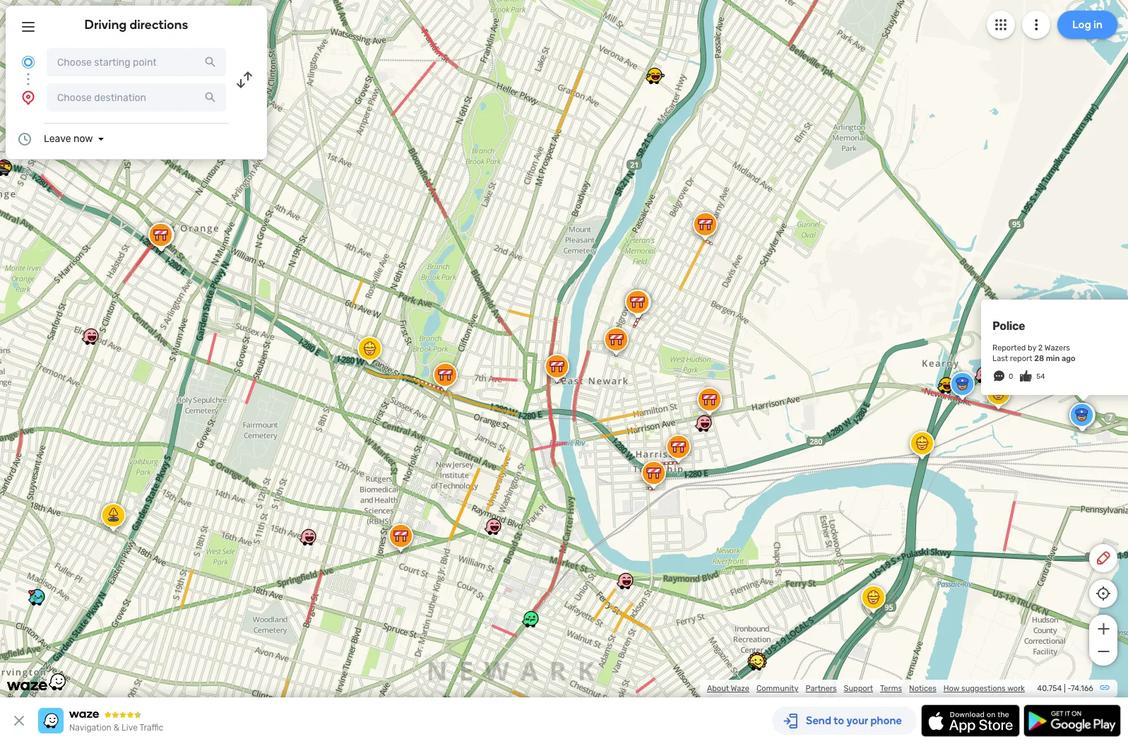 Task type: vqa. For each thing, say whether or not it's contained in the screenshot.
hazard image
no



Task type: describe. For each thing, give the bounding box(es) containing it.
leave
[[44, 133, 71, 145]]

28
[[1035, 354, 1045, 363]]

0
[[1009, 372, 1014, 381]]

now
[[73, 133, 93, 145]]

current location image
[[20, 54, 37, 71]]

terms
[[881, 684, 902, 693]]

40.754 | -74.166
[[1038, 684, 1094, 693]]

74.166
[[1071, 684, 1094, 693]]

x image
[[11, 712, 28, 729]]

min
[[1046, 354, 1060, 363]]

about waze community partners support terms notices how suggestions work
[[707, 684, 1025, 693]]

community link
[[757, 684, 799, 693]]

driving directions
[[84, 17, 188, 33]]

40.754
[[1038, 684, 1062, 693]]

navigation
[[69, 723, 112, 733]]

notices link
[[910, 684, 937, 693]]

support link
[[844, 684, 873, 693]]

community
[[757, 684, 799, 693]]

leave now
[[44, 133, 93, 145]]

zoom in image
[[1095, 620, 1113, 637]]

zoom out image
[[1095, 643, 1113, 660]]

54
[[1037, 372, 1046, 381]]

reported by 2 wazers last report 28 min ago
[[993, 343, 1076, 363]]

terms link
[[881, 684, 902, 693]]

live
[[122, 723, 138, 733]]

navigation & live traffic
[[69, 723, 164, 733]]

about waze link
[[707, 684, 750, 693]]

traffic
[[140, 723, 164, 733]]

|
[[1064, 684, 1066, 693]]

clock image
[[16, 131, 33, 148]]



Task type: locate. For each thing, give the bounding box(es) containing it.
&
[[114, 723, 120, 733]]

pencil image
[[1095, 550, 1112, 567]]

driving
[[84, 17, 127, 33]]

waze
[[731, 684, 750, 693]]

partners
[[806, 684, 837, 693]]

work
[[1008, 684, 1025, 693]]

ago
[[1062, 354, 1076, 363]]

partners link
[[806, 684, 837, 693]]

2
[[1039, 343, 1043, 353]]

about
[[707, 684, 729, 693]]

support
[[844, 684, 873, 693]]

wazers
[[1045, 343, 1071, 353]]

link image
[[1100, 682, 1111, 693]]

how
[[944, 684, 960, 693]]

last
[[993, 354, 1009, 363]]

police
[[993, 319, 1026, 333]]

notices
[[910, 684, 937, 693]]

-
[[1068, 684, 1071, 693]]

report
[[1010, 354, 1033, 363]]

Choose starting point text field
[[47, 48, 226, 76]]

how suggestions work link
[[944, 684, 1025, 693]]

directions
[[130, 17, 188, 33]]

by
[[1028, 343, 1037, 353]]

reported
[[993, 343, 1026, 353]]

location image
[[20, 89, 37, 106]]

suggestions
[[962, 684, 1006, 693]]

Choose destination text field
[[47, 83, 226, 112]]



